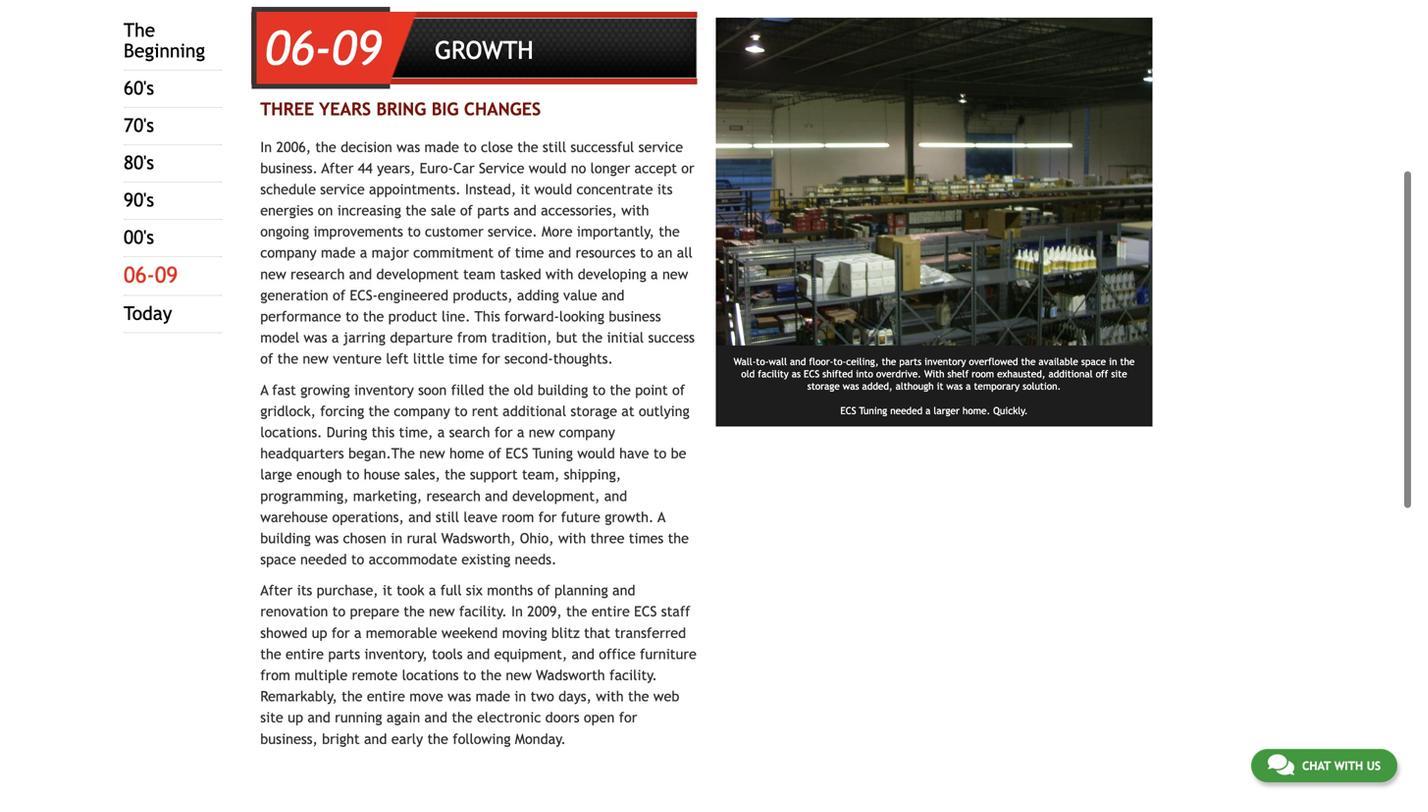 Task type: describe. For each thing, give the bounding box(es) containing it.
with up importantly,
[[622, 202, 649, 218]]

wall
[[769, 356, 787, 367]]

the down home
[[445, 466, 466, 483]]

to left house
[[346, 466, 360, 483]]

the down planning
[[566, 603, 588, 620]]

facility
[[758, 368, 789, 380]]

would inside a fast growing inventory soon filled the old building to the point of gridlock, forcing the       company to rent additional storage at outlying locations. during this time, a search for a new       company headquarters began.the new home of ecs tuning would have to be large enough to house       sales, the support team, shipping, programming, marketing, research and development, and warehouse operations, and still leave room for future growth. a building was chosen in rural       wadsworth, ohio, with three times the space needed to accommodate existing needs.
[[577, 445, 615, 461]]

for down rent
[[495, 424, 513, 440]]

a left the "jarring"
[[332, 329, 339, 346]]

was inside after its purchase, it took a full six months of planning and renovation to prepare the new       facility. in 2009, the entire ecs staff showed up for a memorable weekend moving blitz that       transferred the entire parts inventory, tools and equipment, and office furniture from multiple       remote locations to the new wadsworth facility. remarkably, the entire move was made in two days,       with the web site up and running again and the electronic doors open for business, bright and       early the following monday.
[[448, 688, 471, 704]]

the right 2006,
[[315, 139, 336, 155]]

1 horizontal spatial entire
[[367, 688, 405, 704]]

jarring
[[343, 329, 386, 346]]

and down remarkably,
[[308, 709, 331, 726]]

the up rent
[[489, 382, 510, 398]]

looking
[[559, 308, 605, 324]]

still inside in 2006, the decision was made to close the still successful service business. after 44 years,       euro-car service would no longer accept or schedule service appointments. instead, it would concentrate its energies on increasing the sale of parts and accessories, with ongoing improvements to customer       service. more importantly, the company made a major commitment of time and resources to an all new research and development team tasked with developing a new generation of ecs-engineered       products, adding value and performance to the product line. this forward-looking business model       was a jarring departure from tradition, but the initial success of the new venture left little       time for second-thoughts.
[[543, 139, 566, 155]]

to left an
[[640, 245, 653, 261]]

from inside in 2006, the decision was made to close the still successful service business. after 44 years,       euro-car service would no longer accept or schedule service appointments. instead, it would concentrate its energies on increasing the sale of parts and accessories, with ongoing improvements to customer       service. more importantly, the company made a major commitment of time and resources to an all new research and development team tasked with developing a new generation of ecs-engineered       products, adding value and performance to the product line. this forward-looking business model       was a jarring departure from tradition, but the initial success of the new venture left little       time for second-thoughts.
[[457, 329, 487, 346]]

tools
[[432, 646, 463, 662]]

successful
[[571, 139, 634, 155]]

temporary
[[974, 380, 1020, 392]]

a down improvements
[[360, 245, 367, 261]]

90's
[[124, 189, 154, 211]]

and inside wall-to-wall and floor-to-ceiling, the parts inventory overflowed the available space in the old facility as ecs shifted into overdrive. with shelf room exhausted, additional off site storage was added, although it was a temporary solution.
[[790, 356, 806, 367]]

0 vertical spatial needed
[[891, 405, 923, 416]]

increasing
[[337, 202, 401, 218]]

business
[[609, 308, 661, 324]]

new up sales, at the bottom left of the page
[[419, 445, 445, 461]]

2 vertical spatial company
[[559, 424, 615, 440]]

and up rural
[[408, 509, 432, 525]]

the up running
[[342, 688, 363, 704]]

or
[[682, 160, 695, 176]]

multiple
[[295, 667, 348, 683]]

initial
[[607, 329, 644, 346]]

after inside after its purchase, it took a full six months of planning and renovation to prepare the new       facility. in 2009, the entire ecs staff showed up for a memorable weekend moving blitz that       transferred the entire parts inventory, tools and equipment, and office furniture from multiple       remote locations to the new wadsworth facility. remarkably, the entire move was made in two days,       with the web site up and running again and the electronic doors open for business, bright and       early the following monday.
[[260, 582, 293, 598]]

to down thoughts.
[[593, 382, 606, 398]]

site inside wall-to-wall and floor-to-ceiling, the parts inventory overflowed the available space in the old facility as ecs shifted into overdrive. with shelf room exhausted, additional off site storage was added, although it was a temporary solution.
[[1112, 368, 1128, 380]]

to down filled
[[455, 403, 468, 419]]

engineered
[[378, 287, 449, 303]]

marketing,
[[353, 488, 422, 504]]

the beginning
[[124, 19, 205, 62]]

inventory,
[[365, 646, 428, 662]]

the down 'model' at the top of page
[[277, 351, 299, 367]]

ongoing
[[260, 223, 309, 240]]

2 to- from the left
[[834, 356, 846, 367]]

took
[[397, 582, 425, 598]]

model
[[260, 329, 299, 346]]

in inside after its purchase, it took a full six months of planning and renovation to prepare the new       facility. in 2009, the entire ecs staff showed up for a memorable weekend moving blitz that       transferred the entire parts inventory, tools and equipment, and office furniture from multiple       remote locations to the new wadsworth facility. remarkably, the entire move was made in two days,       with the web site up and running again and the electronic doors open for business, bright and       early the following monday.
[[511, 603, 523, 620]]

of down service.
[[498, 245, 511, 261]]

of down 'model' at the top of page
[[260, 351, 273, 367]]

and down weekend
[[467, 646, 490, 662]]

a up team,
[[517, 424, 525, 440]]

1 vertical spatial 06-
[[124, 262, 155, 288]]

and right planning
[[613, 582, 636, 598]]

new up generation
[[260, 266, 286, 282]]

the beginning link
[[124, 19, 205, 62]]

the down showed
[[260, 646, 281, 662]]

no
[[571, 160, 586, 176]]

and down running
[[364, 731, 387, 747]]

adding
[[517, 287, 559, 303]]

off
[[1096, 368, 1109, 380]]

doors
[[545, 709, 580, 726]]

was up years, at left top
[[397, 139, 420, 155]]

a left full
[[429, 582, 436, 598]]

0 horizontal spatial building
[[260, 530, 311, 546]]

floor-
[[809, 356, 834, 367]]

it inside wall-to-wall and floor-to-ceiling, the parts inventory overflowed the available space in the old facility as ecs shifted into overdrive. with shelf room exhausted, additional off site storage was added, although it was a temporary solution.
[[937, 380, 944, 392]]

80's
[[124, 152, 154, 174]]

bright
[[322, 731, 360, 747]]

1 vertical spatial would
[[535, 181, 572, 197]]

line.
[[442, 308, 471, 324]]

available
[[1039, 356, 1079, 367]]

1 horizontal spatial a
[[658, 509, 666, 525]]

forward-
[[505, 308, 559, 324]]

shelf
[[948, 368, 969, 380]]

the up exhausted,
[[1021, 356, 1036, 367]]

and down support
[[485, 488, 508, 504]]

a inside wall-to-wall and floor-to-ceiling, the parts inventory overflowed the available space in the old facility as ecs shifted into overdrive. with shelf room exhausted, additional off site storage was added, although it was a temporary solution.
[[966, 380, 971, 392]]

customer
[[425, 223, 484, 240]]

was down shifted on the top
[[843, 380, 859, 392]]

be
[[671, 445, 687, 461]]

transferred
[[615, 625, 686, 641]]

three
[[260, 99, 314, 119]]

was down shelf
[[947, 380, 963, 392]]

wadsworth,
[[441, 530, 516, 546]]

concentrate
[[577, 181, 653, 197]]

schedule
[[260, 181, 316, 197]]

00's
[[124, 226, 154, 249]]

in inside in 2006, the decision was made to close the still successful service business. after 44 years,       euro-car service would no longer accept or schedule service appointments. instead, it would concentrate its energies on increasing the sale of parts and accessories, with ongoing improvements to customer       service. more importantly, the company made a major commitment of time and resources to an all new research and development team tasked with developing a new generation of ecs-engineered       products, adding value and performance to the product line. this forward-looking business model       was a jarring departure from tradition, but the initial success of the new venture left little       time for second-thoughts.
[[260, 139, 272, 155]]

locations.
[[260, 424, 322, 440]]

and down more
[[548, 245, 572, 261]]

running
[[335, 709, 382, 726]]

on
[[318, 202, 333, 218]]

open
[[584, 709, 615, 726]]

development
[[376, 266, 459, 282]]

rural
[[407, 530, 437, 546]]

sale
[[431, 202, 456, 218]]

needed inside a fast growing inventory soon filled the old building to the point of gridlock, forcing the       company to rent additional storage at outlying locations. during this time, a search for a new       company headquarters began.the new home of ecs tuning would have to be large enough to house       sales, the support team, shipping, programming, marketing, research and development, and warehouse operations, and still leave room for future growth. a building was chosen in rural       wadsworth, ohio, with three times the space needed to accommodate existing needs.
[[300, 551, 347, 567]]

after its purchase, it took a full six months of planning and renovation to prepare the new       facility. in 2009, the entire ecs staff showed up for a memorable weekend moving blitz that       transferred the entire parts inventory, tools and equipment, and office furniture from multiple       remote locations to the new wadsworth facility. remarkably, the entire move was made in two days,       with the web site up and running again and the electronic doors open for business, bright and       early the following monday.
[[260, 582, 697, 747]]

a right time,
[[438, 424, 445, 440]]

parts inside wall-to-wall and floor-to-ceiling, the parts inventory overflowed the available space in the old facility as ecs shifted into overdrive. with shelf room exhausted, additional off site storage was added, although it was a temporary solution.
[[900, 356, 922, 367]]

an
[[658, 245, 673, 261]]

1 vertical spatial up
[[288, 709, 303, 726]]

accessories,
[[541, 202, 617, 218]]

2009,
[[527, 603, 562, 620]]

from inside after its purchase, it took a full six months of planning and renovation to prepare the new       facility. in 2009, the entire ecs staff showed up for a memorable weekend moving blitz that       transferred the entire parts inventory, tools and equipment, and office furniture from multiple       remote locations to the new wadsworth facility. remarkably, the entire move was made in two days,       with the web site up and running again and the electronic doors open for business, bright and       early the following monday.
[[260, 667, 290, 683]]

space inside a fast growing inventory soon filled the old building to the point of gridlock, forcing the       company to rent additional storage at outlying locations. during this time, a search for a new       company headquarters began.the new home of ecs tuning would have to be large enough to house       sales, the support team, shipping, programming, marketing, research and development, and warehouse operations, and still leave room for future growth. a building was chosen in rural       wadsworth, ohio, with three times the space needed to accommodate existing needs.
[[260, 551, 296, 567]]

development,
[[512, 488, 600, 504]]

car
[[453, 160, 475, 176]]

the up at
[[610, 382, 631, 398]]

the right times
[[668, 530, 689, 546]]

0 vertical spatial 09
[[332, 21, 381, 75]]

of up outlying
[[672, 382, 685, 398]]

left
[[386, 351, 409, 367]]

the left web on the bottom of the page
[[628, 688, 649, 704]]

importantly,
[[577, 223, 655, 240]]

point
[[635, 382, 668, 398]]

and down 'developing' at left top
[[602, 287, 625, 303]]

with up the value at the top of page
[[546, 266, 574, 282]]

venture
[[333, 351, 382, 367]]

to up car
[[464, 139, 477, 155]]

to down chosen
[[351, 551, 364, 567]]

a down an
[[651, 266, 658, 282]]

2006,
[[276, 139, 311, 155]]

a fast growing inventory soon filled the old building to the point of gridlock, forcing the       company to rent additional storage at outlying locations. during this time, a search for a new       company headquarters began.the new home of ecs tuning would have to be large enough to house       sales, the support team, shipping, programming, marketing, research and development, and warehouse operations, and still leave room for future growth. a building was chosen in rural       wadsworth, ohio, with three times the space needed to accommodate existing needs.
[[260, 382, 690, 567]]

the up overdrive.
[[882, 356, 897, 367]]

additional inside a fast growing inventory soon filled the old building to the point of gridlock, forcing the       company to rent additional storage at outlying locations. during this time, a search for a new       company headquarters began.the new home of ecs tuning would have to be large enough to house       sales, the support team, shipping, programming, marketing, research and development, and warehouse operations, and still leave room for future growth. a building was chosen in rural       wadsworth, ohio, with three times the space needed to accommodate existing needs.
[[503, 403, 567, 419]]

service.
[[488, 223, 538, 240]]

1 vertical spatial company
[[394, 403, 450, 419]]

tuning inside a fast growing inventory soon filled the old building to the point of gridlock, forcing the       company to rent additional storage at outlying locations. during this time, a search for a new       company headquarters began.the new home of ecs tuning would have to be large enough to house       sales, the support team, shipping, programming, marketing, research and development, and warehouse operations, and still leave room for future growth. a building was chosen in rural       wadsworth, ohio, with three times the space needed to accommodate existing needs.
[[533, 445, 573, 461]]

the
[[124, 19, 155, 41]]

new up team,
[[529, 424, 555, 440]]

the up thoughts.
[[582, 329, 603, 346]]

a left larger
[[926, 405, 931, 416]]

of left ecs-
[[333, 287, 346, 303]]

in inside a fast growing inventory soon filled the old building to the point of gridlock, forcing the       company to rent additional storage at outlying locations. during this time, a search for a new       company headquarters began.the new home of ecs tuning would have to be large enough to house       sales, the support team, shipping, programming, marketing, research and development, and warehouse operations, and still leave room for future growth. a building was chosen in rural       wadsworth, ohio, with three times the space needed to accommodate existing needs.
[[391, 530, 403, 546]]

search
[[449, 424, 490, 440]]

forcing
[[320, 403, 364, 419]]

as
[[792, 368, 801, 380]]

chosen
[[343, 530, 387, 546]]

euro-
[[420, 160, 453, 176]]

0 vertical spatial facility.
[[459, 603, 507, 620]]

research inside in 2006, the decision was made to close the still successful service business. after 44 years,       euro-car service would no longer accept or schedule service appointments. instead, it would concentrate its energies on increasing the sale of parts and accessories, with ongoing improvements to customer       service. more importantly, the company made a major commitment of time and resources to an all new research and development team tasked with developing a new generation of ecs-engineered       products, adding value and performance to the product line. this forward-looking business model       was a jarring departure from tradition, but the initial success of the new venture left little       time for second-thoughts.
[[291, 266, 345, 282]]

0 horizontal spatial made
[[321, 245, 356, 261]]

ecs inside a fast growing inventory soon filled the old building to the point of gridlock, forcing the       company to rent additional storage at outlying locations. during this time, a search for a new       company headquarters began.the new home of ecs tuning would have to be large enough to house       sales, the support team, shipping, programming, marketing, research and development, and warehouse operations, and still leave room for future growth. a building was chosen in rural       wadsworth, ohio, with three times the space needed to accommodate existing needs.
[[506, 445, 528, 461]]

needs.
[[515, 551, 557, 567]]

and up ecs-
[[349, 266, 372, 282]]

70's
[[124, 115, 154, 137]]

a down the prepare
[[354, 625, 362, 641]]

new down all on the left top
[[663, 266, 689, 282]]

and down the move
[[425, 709, 448, 726]]

close
[[481, 139, 513, 155]]

the up following
[[452, 709, 473, 726]]

0 vertical spatial building
[[538, 382, 588, 398]]

ceiling,
[[846, 356, 879, 367]]

ecs tuning needed a larger home. quickly.
[[841, 405, 1028, 416]]

improvements
[[314, 223, 403, 240]]

1 horizontal spatial 06-
[[265, 21, 332, 75]]

began.the
[[348, 445, 415, 461]]

0 horizontal spatial 09
[[155, 262, 178, 288]]

its inside in 2006, the decision was made to close the still successful service business. after 44 years,       euro-car service would no longer accept or schedule service appointments. instead, it would concentrate its energies on increasing the sale of parts and accessories, with ongoing improvements to customer       service. more importantly, the company made a major commitment of time and resources to an all new research and development team tasked with developing a new generation of ecs-engineered       products, adding value and performance to the product line. this forward-looking business model       was a jarring departure from tradition, but the initial success of the new venture left little       time for second-thoughts.
[[658, 181, 673, 197]]

thoughts.
[[553, 351, 613, 367]]

research inside a fast growing inventory soon filled the old building to the point of gridlock, forcing the       company to rent additional storage at outlying locations. during this time, a search for a new       company headquarters began.the new home of ecs tuning would have to be large enough to house       sales, the support team, shipping, programming, marketing, research and development, and warehouse operations, and still leave room for future growth. a building was chosen in rural       wadsworth, ohio, with three times the space needed to accommodate existing needs.
[[427, 488, 481, 504]]

1 horizontal spatial 06-09
[[265, 21, 381, 75]]

the up this
[[369, 403, 390, 419]]

and up growth.
[[604, 488, 627, 504]]

ecs down shifted on the top
[[841, 405, 857, 416]]

into
[[856, 368, 874, 380]]

of right sale
[[460, 202, 473, 218]]

space inside wall-to-wall and floor-to-ceiling, the parts inventory overflowed the available space in the old facility as ecs shifted into overdrive. with shelf room exhausted, additional off site storage was added, although it was a temporary solution.
[[1082, 356, 1106, 367]]



Task type: vqa. For each thing, say whether or not it's contained in the screenshot.
products,
yes



Task type: locate. For each thing, give the bounding box(es) containing it.
entire up that
[[592, 603, 630, 620]]

of inside after its purchase, it took a full six months of planning and renovation to prepare the new       facility. in 2009, the entire ecs staff showed up for a memorable weekend moving blitz that       transferred the entire parts inventory, tools and equipment, and office furniture from multiple       remote locations to the new wadsworth facility. remarkably, the entire move was made in two days,       with the web site up and running again and the electronic doors open for business, bright and       early the following monday.
[[538, 582, 550, 598]]

three
[[591, 530, 625, 546]]

0 vertical spatial would
[[529, 160, 567, 176]]

1 vertical spatial 06-09
[[124, 262, 178, 288]]

1 vertical spatial needed
[[300, 551, 347, 567]]

0 horizontal spatial parts
[[328, 646, 360, 662]]

shipping,
[[564, 466, 621, 483]]

old inside a fast growing inventory soon filled the old building to the point of gridlock, forcing the       company to rent additional storage at outlying locations. during this time, a search for a new       company headquarters began.the new home of ecs tuning would have to be large enough to house       sales, the support team, shipping, programming, marketing, research and development, and warehouse operations, and still leave room for future growth. a building was chosen in rural       wadsworth, ohio, with three times the space needed to accommodate existing needs.
[[514, 382, 534, 398]]

1 horizontal spatial company
[[394, 403, 450, 419]]

would left no in the left of the page
[[529, 160, 567, 176]]

was left chosen
[[315, 530, 339, 546]]

0 horizontal spatial additional
[[503, 403, 567, 419]]

accommodate
[[369, 551, 457, 567]]

its down accept
[[658, 181, 673, 197]]

1 horizontal spatial parts
[[477, 202, 509, 218]]

leave
[[464, 509, 498, 525]]

06- down 00's link
[[124, 262, 155, 288]]

although
[[896, 380, 934, 392]]

needed
[[891, 405, 923, 416], [300, 551, 347, 567]]

0 vertical spatial made
[[425, 139, 459, 155]]

1 horizontal spatial in
[[511, 603, 523, 620]]

fast
[[272, 382, 296, 398]]

little
[[413, 351, 444, 367]]

made
[[425, 139, 459, 155], [321, 245, 356, 261], [476, 688, 510, 704]]

0 vertical spatial it
[[521, 181, 530, 197]]

entire down remote
[[367, 688, 405, 704]]

entire
[[592, 603, 630, 620], [286, 646, 324, 662], [367, 688, 405, 704]]

0 vertical spatial entire
[[592, 603, 630, 620]]

needed up purchase,
[[300, 551, 347, 567]]

70's link
[[124, 115, 154, 137]]

0 horizontal spatial a
[[260, 382, 268, 398]]

success
[[648, 329, 695, 346]]

1 vertical spatial tuning
[[533, 445, 573, 461]]

0 vertical spatial up
[[312, 625, 327, 641]]

room inside a fast growing inventory soon filled the old building to the point of gridlock, forcing the       company to rent additional storage at outlying locations. during this time, a search for a new       company headquarters began.the new home of ecs tuning would have to be large enough to house       sales, the support team, shipping, programming, marketing, research and development, and warehouse operations, and still leave room for future growth. a building was chosen in rural       wadsworth, ohio, with three times the space needed to accommodate existing needs.
[[502, 509, 534, 525]]

to- up shifted on the top
[[834, 356, 846, 367]]

during
[[327, 424, 367, 440]]

1 horizontal spatial room
[[972, 368, 994, 380]]

0 horizontal spatial tuning
[[533, 445, 573, 461]]

research up leave
[[427, 488, 481, 504]]

09
[[332, 21, 381, 75], [155, 262, 178, 288]]

parts inside after its purchase, it took a full six months of planning and renovation to prepare the new       facility. in 2009, the entire ecs staff showed up for a memorable weekend moving blitz that       transferred the entire parts inventory, tools and equipment, and office furniture from multiple       remote locations to the new wadsworth facility. remarkably, the entire move was made in two days,       with the web site up and running again and the electronic doors open for business, bright and       early the following monday.
[[328, 646, 360, 662]]

chat with us
[[1303, 759, 1381, 773]]

1 vertical spatial parts
[[900, 356, 922, 367]]

storage down shifted on the top
[[808, 380, 840, 392]]

tuning
[[859, 405, 888, 416], [533, 445, 573, 461]]

storage inside wall-to-wall and floor-to-ceiling, the parts inventory overflowed the available space in the old facility as ecs shifted into overdrive. with shelf room exhausted, additional off site storage was added, although it was a temporary solution.
[[808, 380, 840, 392]]

1 horizontal spatial made
[[425, 139, 459, 155]]

0 horizontal spatial 06-
[[124, 262, 155, 288]]

0 horizontal spatial it
[[383, 582, 392, 598]]

0 horizontal spatial entire
[[286, 646, 324, 662]]

new up the growing
[[303, 351, 329, 367]]

with left 'us'
[[1335, 759, 1364, 773]]

1 horizontal spatial needed
[[891, 405, 923, 416]]

0 horizontal spatial old
[[514, 382, 534, 398]]

big
[[432, 99, 459, 119]]

company inside in 2006, the decision was made to close the still successful service business. after 44 years,       euro-car service would no longer accept or schedule service appointments. instead, it would concentrate its energies on increasing the sale of parts and accessories, with ongoing improvements to customer       service. more importantly, the company made a major commitment of time and resources to an all new research and development team tasked with developing a new generation of ecs-engineered       products, adding value and performance to the product line. this forward-looking business model       was a jarring departure from tradition, but the initial success of the new venture left little       time for second-thoughts.
[[260, 245, 317, 261]]

1 vertical spatial it
[[937, 380, 944, 392]]

0 vertical spatial storage
[[808, 380, 840, 392]]

2 horizontal spatial parts
[[900, 356, 922, 367]]

site
[[1112, 368, 1128, 380], [260, 709, 283, 726]]

room
[[972, 368, 994, 380], [502, 509, 534, 525]]

after inside in 2006, the decision was made to close the still successful service business. after 44 years,       euro-car service would no longer accept or schedule service appointments. instead, it would concentrate its energies on increasing the sale of parts and accessories, with ongoing improvements to customer       service. more importantly, the company made a major commitment of time and resources to an all new research and development team tasked with developing a new generation of ecs-engineered       products, adding value and performance to the product line. this forward-looking business model       was a jarring departure from tradition, but the initial success of the new venture left little       time for second-thoughts.
[[322, 160, 354, 176]]

blitz
[[552, 625, 580, 641]]

0 horizontal spatial time
[[449, 351, 478, 367]]

it inside in 2006, the decision was made to close the still successful service business. after 44 years,       euro-car service would no longer accept or schedule service appointments. instead, it would concentrate its energies on increasing the sale of parts and accessories, with ongoing improvements to customer       service. more importantly, the company made a major commitment of time and resources to an all new research and development team tasked with developing a new generation of ecs-engineered       products, adding value and performance to the product line. this forward-looking business model       was a jarring departure from tradition, but the initial success of the new venture left little       time for second-thoughts.
[[521, 181, 530, 197]]

0 vertical spatial a
[[260, 382, 268, 398]]

the up the "jarring"
[[363, 308, 384, 324]]

0 horizontal spatial storage
[[571, 403, 617, 419]]

future
[[561, 509, 601, 525]]

to left be
[[654, 445, 667, 461]]

this
[[475, 308, 500, 324]]

that
[[584, 625, 611, 641]]

time up tasked in the top of the page
[[515, 245, 544, 261]]

06-
[[265, 21, 332, 75], [124, 262, 155, 288]]

time up filled
[[449, 351, 478, 367]]

the right close
[[517, 139, 539, 155]]

inventory inside wall-to-wall and floor-to-ceiling, the parts inventory overflowed the available space in the old facility as ecs shifted into overdrive. with shelf room exhausted, additional off site storage was added, although it was a temporary solution.
[[925, 356, 966, 367]]

have
[[620, 445, 649, 461]]

larger
[[934, 405, 960, 416]]

longer
[[591, 160, 630, 176]]

memorable
[[366, 625, 437, 641]]

inventory inside a fast growing inventory soon filled the old building to the point of gridlock, forcing the       company to rent additional storage at outlying locations. during this time, a search for a new       company headquarters began.the new home of ecs tuning would have to be large enough to house       sales, the support team, shipping, programming, marketing, research and development, and warehouse operations, and still leave room for future growth. a building was chosen in rural       wadsworth, ohio, with three times the space needed to accommodate existing needs.
[[354, 382, 414, 398]]

the up an
[[659, 223, 680, 240]]

1 vertical spatial old
[[514, 382, 534, 398]]

soon
[[418, 382, 447, 398]]

building down warehouse
[[260, 530, 311, 546]]

shifted
[[823, 368, 853, 380]]

site inside after its purchase, it took a full six months of planning and renovation to prepare the new       facility. in 2009, the entire ecs staff showed up for a memorable weekend moving blitz that       transferred the entire parts inventory, tools and equipment, and office furniture from multiple       remote locations to the new wadsworth facility. remarkably, the entire move was made in two days,       with the web site up and running again and the electronic doors open for business, bright and       early the following monday.
[[260, 709, 283, 726]]

1 horizontal spatial space
[[1082, 356, 1106, 367]]

0 vertical spatial from
[[457, 329, 487, 346]]

the down equipment,
[[481, 667, 502, 683]]

0 vertical spatial service
[[639, 139, 683, 155]]

0 horizontal spatial company
[[260, 245, 317, 261]]

0 vertical spatial tuning
[[859, 405, 888, 416]]

with down future at the bottom of the page
[[558, 530, 586, 546]]

commitment
[[413, 245, 494, 261]]

for inside in 2006, the decision was made to close the still successful service business. after 44 years,       euro-car service would no longer accept or schedule service appointments. instead, it would concentrate its energies on increasing the sale of parts and accessories, with ongoing improvements to customer       service. more importantly, the company made a major commitment of time and resources to an all new research and development team tasked with developing a new generation of ecs-engineered       products, adding value and performance to the product line. this forward-looking business model       was a jarring departure from tradition, but the initial success of the new venture left little       time for second-thoughts.
[[482, 351, 500, 367]]

1 vertical spatial a
[[658, 509, 666, 525]]

for down the prepare
[[332, 625, 350, 641]]

0 vertical spatial time
[[515, 245, 544, 261]]

headquarters
[[260, 445, 344, 461]]

storage left at
[[571, 403, 617, 419]]

room up ohio,
[[502, 509, 534, 525]]

warehouse
[[260, 509, 328, 525]]

for right open
[[619, 709, 637, 726]]

1 vertical spatial storage
[[571, 403, 617, 419]]

its inside after its purchase, it took a full six months of planning and renovation to prepare the new       facility. in 2009, the entire ecs staff showed up for a memorable weekend moving blitz that       transferred the entire parts inventory, tools and equipment, and office furniture from multiple       remote locations to the new wadsworth facility. remarkably, the entire move was made in two days,       with the web site up and running again and the electronic doors open for business, bright and       early the following monday.
[[297, 582, 312, 598]]

0 vertical spatial room
[[972, 368, 994, 380]]

exhausted,
[[997, 368, 1046, 380]]

1 horizontal spatial tuning
[[859, 405, 888, 416]]

0 horizontal spatial research
[[291, 266, 345, 282]]

0 horizontal spatial 06-09
[[124, 262, 178, 288]]

1 horizontal spatial to-
[[834, 356, 846, 367]]

2 horizontal spatial it
[[937, 380, 944, 392]]

0 vertical spatial after
[[322, 160, 354, 176]]

overdrive.
[[877, 368, 922, 380]]

the down took
[[404, 603, 425, 620]]

the right available
[[1121, 356, 1135, 367]]

1 horizontal spatial storage
[[808, 380, 840, 392]]

was inside a fast growing inventory soon filled the old building to the point of gridlock, forcing the       company to rent additional storage at outlying locations. during this time, a search for a new       company headquarters began.the new home of ecs tuning would have to be large enough to house       sales, the support team, shipping, programming, marketing, research and development, and warehouse operations, and still leave room for future growth. a building was chosen in rural       wadsworth, ohio, with three times the space needed to accommodate existing needs.
[[315, 530, 339, 546]]

bring
[[376, 99, 426, 119]]

operations,
[[332, 509, 404, 525]]

1 to- from the left
[[756, 356, 769, 367]]

old down second-
[[514, 382, 534, 398]]

second-
[[505, 351, 553, 367]]

performance
[[260, 308, 341, 324]]

the right early
[[427, 731, 449, 747]]

1 horizontal spatial up
[[312, 625, 327, 641]]

still inside a fast growing inventory soon filled the old building to the point of gridlock, forcing the       company to rent additional storage at outlying locations. during this time, a search for a new       company headquarters began.the new home of ecs tuning would have to be large enough to house       sales, the support team, shipping, programming, marketing, research and development, and warehouse operations, and still leave room for future growth. a building was chosen in rural       wadsworth, ohio, with three times the space needed to accommodate existing needs.
[[436, 509, 459, 525]]

0 horizontal spatial facility.
[[459, 603, 507, 620]]

1 horizontal spatial service
[[639, 139, 683, 155]]

company down the ongoing
[[260, 245, 317, 261]]

quickly.
[[994, 405, 1028, 416]]

1 horizontal spatial inventory
[[925, 356, 966, 367]]

equipment,
[[494, 646, 567, 662]]

again
[[387, 709, 420, 726]]

existing
[[462, 551, 511, 567]]

0 horizontal spatial site
[[260, 709, 283, 726]]

60's
[[124, 77, 154, 99]]

it down with
[[937, 380, 944, 392]]

old inside wall-to-wall and floor-to-ceiling, the parts inventory overflowed the available space in the old facility as ecs shifted into overdrive. with shelf room exhausted, additional off site storage was added, although it was a temporary solution.
[[741, 368, 755, 380]]

parts inside in 2006, the decision was made to close the still successful service business. after 44 years,       euro-car service would no longer accept or schedule service appointments. instead, it would concentrate its energies on increasing the sale of parts and accessories, with ongoing improvements to customer       service. more importantly, the company made a major commitment of time and resources to an all new research and development team tasked with developing a new generation of ecs-engineered       products, adding value and performance to the product line. this forward-looking business model       was a jarring departure from tradition, but the initial success of the new venture left little       time for second-thoughts.
[[477, 202, 509, 218]]

comments image
[[1268, 753, 1295, 776]]

2 horizontal spatial company
[[559, 424, 615, 440]]

to up major
[[408, 223, 421, 240]]

0 horizontal spatial needed
[[300, 551, 347, 567]]

ecs up support
[[506, 445, 528, 461]]

0 horizontal spatial in
[[260, 139, 272, 155]]

1 horizontal spatial site
[[1112, 368, 1128, 380]]

to down purchase,
[[332, 603, 346, 620]]

building down thoughts.
[[538, 382, 588, 398]]

with inside after its purchase, it took a full six months of planning and renovation to prepare the new       facility. in 2009, the entire ecs staff showed up for a memorable weekend moving blitz that       transferred the entire parts inventory, tools and equipment, and office furniture from multiple       remote locations to the new wadsworth facility. remarkably, the entire move was made in two days,       with the web site up and running again and the electronic doors open for business, bright and       early the following monday.
[[596, 688, 624, 704]]

44
[[358, 160, 373, 176]]

1 vertical spatial entire
[[286, 646, 324, 662]]

0 vertical spatial old
[[741, 368, 755, 380]]

home.
[[963, 405, 991, 416]]

09 up the today link on the left top of the page
[[155, 262, 178, 288]]

was down performance on the left top of page
[[304, 329, 327, 346]]

0 horizontal spatial room
[[502, 509, 534, 525]]

following
[[453, 731, 511, 747]]

1 vertical spatial after
[[260, 582, 293, 598]]

generation
[[260, 287, 329, 303]]

tradition,
[[492, 329, 552, 346]]

2 vertical spatial made
[[476, 688, 510, 704]]

changes
[[464, 99, 541, 119]]

in left rural
[[391, 530, 403, 546]]

to right locations
[[463, 667, 476, 683]]

space down warehouse
[[260, 551, 296, 567]]

resources
[[576, 245, 636, 261]]

remarkably,
[[260, 688, 337, 704]]

09 up years
[[332, 21, 381, 75]]

the down appointments.
[[406, 202, 427, 218]]

1 vertical spatial room
[[502, 509, 534, 525]]

1 horizontal spatial old
[[741, 368, 755, 380]]

storage
[[808, 380, 840, 392], [571, 403, 617, 419]]

0 vertical spatial inventory
[[925, 356, 966, 367]]

in inside wall-to-wall and floor-to-ceiling, the parts inventory overflowed the available space in the old facility as ecs shifted into overdrive. with shelf room exhausted, additional off site storage was added, although it was a temporary solution.
[[1109, 356, 1118, 367]]

ecs inside after its purchase, it took a full six months of planning and renovation to prepare the new       facility. in 2009, the entire ecs staff showed up for a memorable weekend moving blitz that       transferred the entire parts inventory, tools and equipment, and office furniture from multiple       remote locations to the new wadsworth facility. remarkably, the entire move was made in two days,       with the web site up and running again and the electronic doors open for business, bright and       early the following monday.
[[634, 603, 657, 620]]

2 vertical spatial it
[[383, 582, 392, 598]]

1 vertical spatial inventory
[[354, 382, 414, 398]]

ecs inside wall-to-wall and floor-to-ceiling, the parts inventory overflowed the available space in the old facility as ecs shifted into overdrive. with shelf room exhausted, additional off site storage was added, although it was a temporary solution.
[[804, 368, 820, 380]]

1 vertical spatial its
[[297, 582, 312, 598]]

ohio,
[[520, 530, 554, 546]]

team
[[463, 266, 496, 282]]

0 horizontal spatial after
[[260, 582, 293, 598]]

1 vertical spatial service
[[320, 181, 365, 197]]

and up service.
[[514, 202, 537, 218]]

site right off
[[1112, 368, 1128, 380]]

new down full
[[429, 603, 455, 620]]

prepare
[[350, 603, 400, 620]]

tuning up team,
[[533, 445, 573, 461]]

three years bring big changes
[[260, 99, 541, 119]]

today link
[[124, 303, 172, 325]]

of up 2009,
[[538, 582, 550, 598]]

would down no in the left of the page
[[535, 181, 572, 197]]

in inside after its purchase, it took a full six months of planning and renovation to prepare the new       facility. in 2009, the entire ecs staff showed up for a memorable weekend moving blitz that       transferred the entire parts inventory, tools and equipment, and office furniture from multiple       remote locations to the new wadsworth facility. remarkably, the entire move was made in two days,       with the web site up and running again and the electronic doors open for business, bright and       early the following monday.
[[515, 688, 526, 704]]

chat
[[1303, 759, 1331, 773]]

made inside after its purchase, it took a full six months of planning and renovation to prepare the new       facility. in 2009, the entire ecs staff showed up for a memorable weekend moving blitz that       transferred the entire parts inventory, tools and equipment, and office furniture from multiple       remote locations to the new wadsworth facility. remarkably, the entire move was made in two days,       with the web site up and running again and the electronic doors open for business, bright and       early the following monday.
[[476, 688, 510, 704]]

locations
[[402, 667, 459, 683]]

0 horizontal spatial up
[[288, 709, 303, 726]]

1 horizontal spatial its
[[658, 181, 673, 197]]

renovation
[[260, 603, 328, 620]]

0 vertical spatial 06-09
[[265, 21, 381, 75]]

ecs up transferred
[[634, 603, 657, 620]]

room inside wall-to-wall and floor-to-ceiling, the parts inventory overflowed the available space in the old facility as ecs shifted into overdrive. with shelf room exhausted, additional off site storage was added, although it was a temporary solution.
[[972, 368, 994, 380]]

00's link
[[124, 226, 154, 249]]

made down improvements
[[321, 245, 356, 261]]

0 vertical spatial parts
[[477, 202, 509, 218]]

new down equipment,
[[506, 667, 532, 683]]

from up remarkably,
[[260, 667, 290, 683]]

0 vertical spatial research
[[291, 266, 345, 282]]

of up support
[[489, 445, 501, 461]]

was
[[397, 139, 420, 155], [304, 329, 327, 346], [843, 380, 859, 392], [947, 380, 963, 392], [315, 530, 339, 546], [448, 688, 471, 704]]

its up renovation
[[297, 582, 312, 598]]

2 horizontal spatial entire
[[592, 603, 630, 620]]

1 vertical spatial facility.
[[610, 667, 658, 683]]

was right the move
[[448, 688, 471, 704]]

more
[[542, 223, 573, 240]]

full
[[441, 582, 462, 598]]

0 horizontal spatial from
[[260, 667, 290, 683]]

still
[[543, 139, 566, 155], [436, 509, 459, 525]]

old down wall-
[[741, 368, 755, 380]]

still left leave
[[436, 509, 459, 525]]

for down tradition,
[[482, 351, 500, 367]]

times
[[629, 530, 664, 546]]

in right available
[[1109, 356, 1118, 367]]

still left successful
[[543, 139, 566, 155]]

today
[[124, 303, 172, 325]]

inventory
[[925, 356, 966, 367], [354, 382, 414, 398]]

filled
[[451, 382, 484, 398]]

tuning down added,
[[859, 405, 888, 416]]

1 horizontal spatial building
[[538, 382, 588, 398]]

06- up three
[[265, 21, 332, 75]]

to down ecs-
[[346, 308, 359, 324]]

2 vertical spatial parts
[[328, 646, 360, 662]]

inventory down left
[[354, 382, 414, 398]]

company up time,
[[394, 403, 450, 419]]

parts up overdrive.
[[900, 356, 922, 367]]

0 horizontal spatial in
[[391, 530, 403, 546]]

1 vertical spatial research
[[427, 488, 481, 504]]

1 vertical spatial space
[[260, 551, 296, 567]]

product
[[388, 308, 438, 324]]

rent
[[472, 403, 499, 419]]

us
[[1367, 759, 1381, 773]]

early
[[391, 731, 423, 747]]

storage inside a fast growing inventory soon filled the old building to the point of gridlock, forcing the       company to rent additional storage at outlying locations. during this time, a search for a new       company headquarters began.the new home of ecs tuning would have to be large enough to house       sales, the support team, shipping, programming, marketing, research and development, and warehouse operations, and still leave room for future growth. a building was chosen in rural       wadsworth, ohio, with three times the space needed to accommodate existing needs.
[[571, 403, 617, 419]]

growing
[[300, 382, 350, 398]]

with inside a fast growing inventory soon filled the old building to the point of gridlock, forcing the       company to rent additional storage at outlying locations. during this time, a search for a new       company headquarters began.the new home of ecs tuning would have to be large enough to house       sales, the support team, shipping, programming, marketing, research and development, and warehouse operations, and still leave room for future growth. a building was chosen in rural       wadsworth, ohio, with three times the space needed to accommodate existing needs.
[[558, 530, 586, 546]]

0 horizontal spatial service
[[320, 181, 365, 197]]

growth
[[435, 36, 534, 64]]

and up wadsworth
[[572, 646, 595, 662]]

06-09
[[265, 21, 381, 75], [124, 262, 178, 288]]

this
[[372, 424, 395, 440]]

additional inside wall-to-wall and floor-to-ceiling, the parts inventory overflowed the available space in the old facility as ecs shifted into overdrive. with shelf room exhausted, additional off site storage was added, although it was a temporary solution.
[[1049, 368, 1093, 380]]

1 vertical spatial in
[[391, 530, 403, 546]]

days,
[[559, 688, 592, 704]]

in down months
[[511, 603, 523, 620]]

1 horizontal spatial time
[[515, 245, 544, 261]]

2 vertical spatial entire
[[367, 688, 405, 704]]

0 horizontal spatial to-
[[756, 356, 769, 367]]

2 horizontal spatial in
[[1109, 356, 1118, 367]]

added,
[[862, 380, 893, 392]]

it inside after its purchase, it took a full six months of planning and renovation to prepare the new       facility. in 2009, the entire ecs staff showed up for a memorable weekend moving blitz that       transferred the entire parts inventory, tools and equipment, and office furniture from multiple       remote locations to the new wadsworth facility. remarkably, the entire move was made in two days,       with the web site up and running again and the electronic doors open for business, bright and       early the following monday.
[[383, 582, 392, 598]]

facility. down six
[[459, 603, 507, 620]]

0 horizontal spatial space
[[260, 551, 296, 567]]

room down overflowed
[[972, 368, 994, 380]]

0 vertical spatial site
[[1112, 368, 1128, 380]]

needed down although
[[891, 405, 923, 416]]

for down development,
[[539, 509, 557, 525]]

outlying
[[639, 403, 690, 419]]



